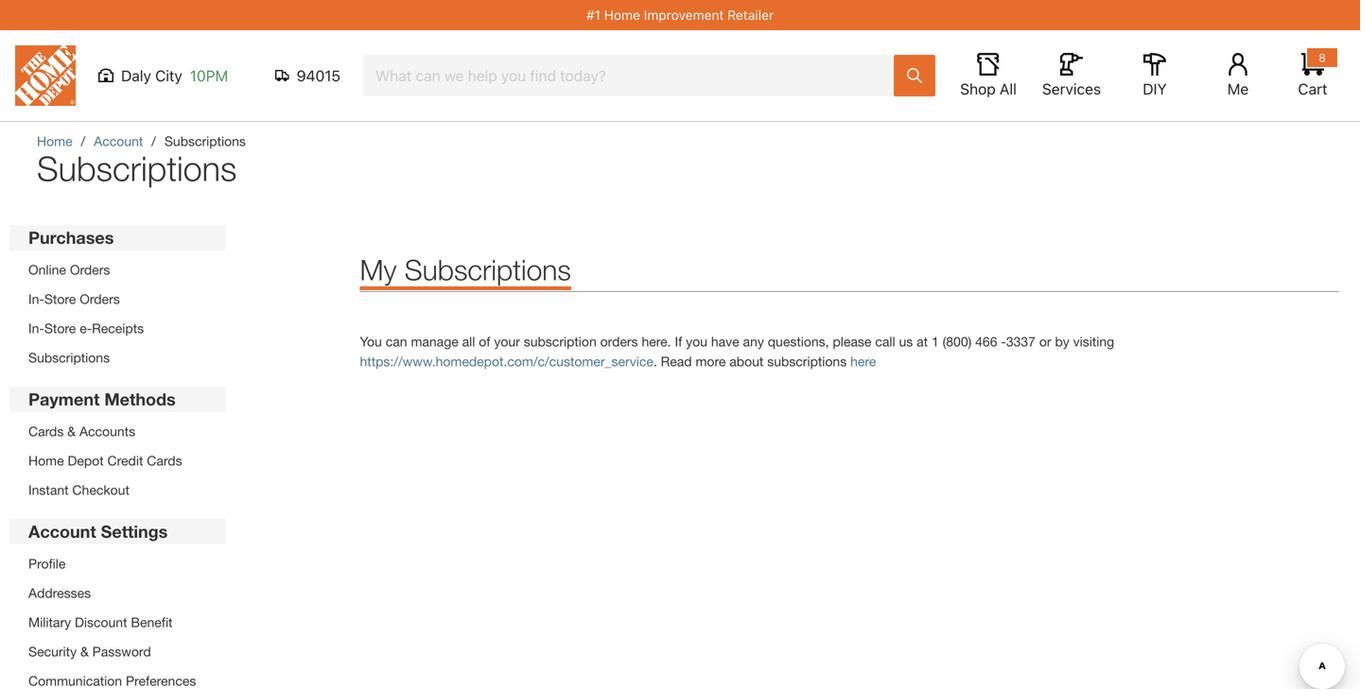 Task type: describe. For each thing, give the bounding box(es) containing it.
password
[[92, 644, 151, 660]]

shop all button
[[959, 53, 1019, 98]]

visiting
[[1074, 334, 1115, 350]]

services
[[1043, 80, 1101, 98]]

in-store e-receipts
[[28, 321, 144, 336]]

read
[[661, 354, 692, 369]]

1
[[932, 334, 939, 350]]

receipts
[[92, 321, 144, 336]]

credit
[[107, 453, 143, 469]]

instant checkout
[[28, 483, 129, 498]]

please
[[833, 334, 872, 350]]

cards inside home depot credit cards link
[[147, 453, 182, 469]]

all
[[1000, 80, 1017, 98]]

94015 button
[[275, 66, 341, 85]]

security & password
[[28, 644, 151, 660]]

online orders link
[[28, 260, 144, 280]]

466
[[976, 334, 998, 350]]

communication
[[28, 674, 122, 689]]

my subscriptions
[[360, 253, 571, 287]]

home depot credit cards link
[[28, 451, 182, 471]]

cards inside cards & accounts link
[[28, 424, 64, 440]]

in-store orders link
[[28, 290, 144, 309]]

8
[[1319, 51, 1326, 64]]

home / account / subscriptions subscriptions
[[37, 133, 246, 188]]

in- for in-store e-receipts
[[28, 321, 44, 336]]

if
[[675, 334, 682, 350]]

my
[[360, 253, 397, 287]]

daly
[[121, 67, 151, 85]]

0 vertical spatial home
[[604, 7, 641, 23]]

military discount benefit link
[[28, 613, 196, 633]]

any
[[743, 334, 764, 350]]

orders
[[600, 334, 638, 350]]

profile link
[[28, 554, 196, 574]]

services button
[[1042, 53, 1102, 98]]

cart 8
[[1299, 51, 1328, 98]]

manage
[[411, 334, 459, 350]]

shop
[[961, 80, 996, 98]]

https://www.homedepot.com/c/customer_service link
[[360, 354, 654, 369]]

more
[[696, 354, 726, 369]]

here
[[851, 354, 877, 369]]

me button
[[1208, 53, 1269, 98]]

What can we help you find today? search field
[[376, 56, 893, 96]]

call
[[876, 334, 896, 350]]

94015
[[297, 67, 341, 85]]

communication preferences
[[28, 674, 196, 689]]

0 vertical spatial orders
[[70, 262, 110, 278]]

addresses
[[28, 586, 91, 601]]

online orders
[[28, 262, 110, 278]]

in-store e-receipts link
[[28, 319, 144, 339]]

have
[[711, 334, 740, 350]]

of
[[479, 334, 491, 350]]

home for home / account / subscriptions subscriptions
[[37, 133, 72, 149]]

by
[[1055, 334, 1070, 350]]

10pm
[[190, 67, 228, 85]]

diy button
[[1125, 53, 1186, 98]]

city
[[155, 67, 182, 85]]

in- for in-store orders
[[28, 291, 44, 307]]

subscription
[[524, 334, 597, 350]]

subscriptions down the 10pm
[[164, 133, 246, 149]]

account link
[[94, 133, 143, 149]]

subscriptions up of
[[405, 253, 571, 287]]

purchases
[[28, 228, 114, 248]]

subscriptions link
[[28, 348, 144, 368]]

retailer
[[728, 7, 774, 23]]

#1
[[587, 7, 601, 23]]

2 / from the left
[[152, 133, 156, 149]]

me
[[1228, 80, 1249, 98]]

#1 home improvement retailer
[[587, 7, 774, 23]]

the home depot logo image
[[15, 45, 76, 106]]

communication preferences link
[[28, 672, 196, 690]]



Task type: vqa. For each thing, say whether or not it's contained in the screenshot.
on
no



Task type: locate. For each thing, give the bounding box(es) containing it.
benefit
[[131, 615, 173, 631]]

orders up in-store orders link
[[70, 262, 110, 278]]

at
[[917, 334, 928, 350]]

1 vertical spatial in-
[[28, 321, 44, 336]]

-
[[1001, 334, 1007, 350]]

https://www.homedepot.com/c/customer_service
[[360, 354, 654, 369]]

0 vertical spatial store
[[44, 291, 76, 307]]

subscriptions
[[768, 354, 847, 369]]

instant
[[28, 483, 69, 498]]

account right home link
[[94, 133, 143, 149]]

can
[[386, 334, 407, 350]]

instant checkout link
[[28, 481, 182, 501]]

subscriptions down daly
[[37, 148, 237, 188]]

cards down the payment
[[28, 424, 64, 440]]

1 vertical spatial account
[[28, 522, 96, 542]]

in- down in-store orders
[[28, 321, 44, 336]]

& for cards
[[67, 424, 76, 440]]

& up depot
[[67, 424, 76, 440]]

cards & accounts link
[[28, 422, 182, 442]]

&
[[67, 424, 76, 440], [80, 644, 89, 660]]

discount
[[75, 615, 127, 631]]

1 horizontal spatial /
[[152, 133, 156, 149]]

depot
[[68, 453, 104, 469]]

here.
[[642, 334, 671, 350]]

0 vertical spatial account
[[94, 133, 143, 149]]

about
[[730, 354, 764, 369]]

or
[[1040, 334, 1052, 350]]

subscriptions down the in-store e-receipts link
[[28, 350, 110, 366]]

0 vertical spatial cards
[[28, 424, 64, 440]]

military
[[28, 615, 71, 631]]

us
[[899, 334, 913, 350]]

store for e-
[[44, 321, 76, 336]]

store for orders
[[44, 291, 76, 307]]

1 horizontal spatial &
[[80, 644, 89, 660]]

/ right 'account' link
[[152, 133, 156, 149]]

checkout
[[72, 483, 129, 498]]

1 store from the top
[[44, 291, 76, 307]]

addresses link
[[28, 584, 196, 604]]

methods
[[104, 389, 176, 410]]

1 vertical spatial orders
[[80, 291, 120, 307]]

0 horizontal spatial /
[[81, 133, 85, 149]]

in-store orders
[[28, 291, 120, 307]]

0 horizontal spatial &
[[67, 424, 76, 440]]

here link
[[851, 354, 877, 369]]

cards
[[28, 424, 64, 440], [147, 453, 182, 469]]

store
[[44, 291, 76, 307], [44, 321, 76, 336]]

payment methods
[[28, 389, 176, 410]]

.
[[654, 354, 657, 369]]

2 store from the top
[[44, 321, 76, 336]]

home link
[[37, 133, 72, 149]]

0 vertical spatial &
[[67, 424, 76, 440]]

security
[[28, 644, 77, 660]]

/
[[81, 133, 85, 149], [152, 133, 156, 149]]

you
[[686, 334, 708, 350]]

in- down online
[[28, 291, 44, 307]]

home inside home / account / subscriptions subscriptions
[[37, 133, 72, 149]]

cards & accounts
[[28, 424, 135, 440]]

questions,
[[768, 334, 829, 350]]

orders
[[70, 262, 110, 278], [80, 291, 120, 307]]

account inside home / account / subscriptions subscriptions
[[94, 133, 143, 149]]

military discount benefit
[[28, 615, 173, 631]]

in-
[[28, 291, 44, 307], [28, 321, 44, 336]]

home left 'account' link
[[37, 133, 72, 149]]

you
[[360, 334, 382, 350]]

1 vertical spatial home
[[37, 133, 72, 149]]

account
[[94, 133, 143, 149], [28, 522, 96, 542]]

2 vertical spatial home
[[28, 453, 64, 469]]

home up instant
[[28, 453, 64, 469]]

payment
[[28, 389, 100, 410]]

(800)
[[943, 334, 972, 350]]

subscriptions
[[164, 133, 246, 149], [37, 148, 237, 188], [405, 253, 571, 287], [28, 350, 110, 366]]

shop all
[[961, 80, 1017, 98]]

profile
[[28, 556, 66, 572]]

home for home depot credit cards
[[28, 453, 64, 469]]

security & password link
[[28, 642, 196, 662]]

1 / from the left
[[81, 133, 85, 149]]

0 horizontal spatial cards
[[28, 424, 64, 440]]

store left 'e-'
[[44, 321, 76, 336]]

online
[[28, 262, 66, 278]]

home depot credit cards
[[28, 453, 182, 469]]

1 vertical spatial cards
[[147, 453, 182, 469]]

orders down the online orders link
[[80, 291, 120, 307]]

e-
[[80, 321, 92, 336]]

your
[[494, 334, 520, 350]]

0 vertical spatial in-
[[28, 291, 44, 307]]

improvement
[[644, 7, 724, 23]]

settings
[[101, 522, 168, 542]]

account up profile
[[28, 522, 96, 542]]

1 vertical spatial &
[[80, 644, 89, 660]]

home right #1
[[604, 7, 641, 23]]

& up communication on the bottom of the page
[[80, 644, 89, 660]]

cards right credit
[[147, 453, 182, 469]]

you can manage all of your subscription orders here. if you have any questions, please call us at 1 (800) 466 -3337 or by visiting https://www.homedepot.com/c/customer_service . read more about subscriptions here
[[360, 334, 1115, 369]]

2 in- from the top
[[28, 321, 44, 336]]

accounts
[[79, 424, 135, 440]]

1 vertical spatial store
[[44, 321, 76, 336]]

diy
[[1143, 80, 1167, 98]]

daly city 10pm
[[121, 67, 228, 85]]

account settings
[[28, 522, 168, 542]]

store down online orders on the top
[[44, 291, 76, 307]]

all
[[462, 334, 475, 350]]

preferences
[[126, 674, 196, 689]]

& for security
[[80, 644, 89, 660]]

/ right home link
[[81, 133, 85, 149]]

1 in- from the top
[[28, 291, 44, 307]]

1 horizontal spatial cards
[[147, 453, 182, 469]]

cart
[[1299, 80, 1328, 98]]

3337
[[1007, 334, 1036, 350]]



